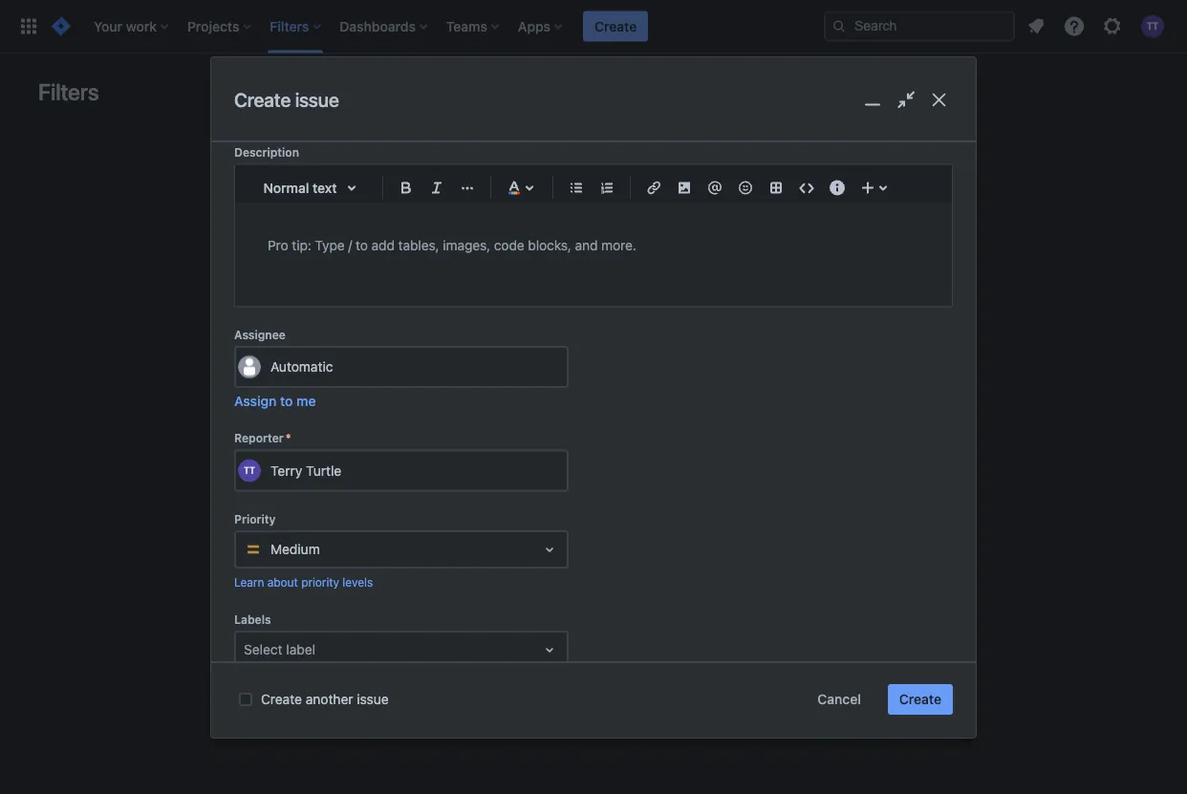Task type: describe. For each thing, give the bounding box(es) containing it.
terry
[[271, 463, 302, 479]]

cancel
[[818, 692, 862, 708]]

Labels text field
[[244, 641, 248, 660]]

and
[[425, 354, 448, 370]]

filter
[[493, 335, 521, 351]]

numbered list ⌘⇧7 image
[[596, 176, 619, 199]]

cancel button
[[807, 685, 873, 715]]

create
[[439, 335, 478, 351]]

normal text
[[263, 180, 337, 195]]

link image
[[643, 176, 666, 199]]

bold ⌘b image
[[395, 176, 418, 199]]

label
[[286, 642, 316, 658]]

learn about priority levels link
[[234, 576, 373, 589]]

normal
[[263, 180, 309, 195]]

you can create a filter by searching. select
[[387, 335, 653, 351]]

you for you don't have any filters
[[488, 296, 520, 318]]

sidebar
[[375, 354, 421, 370]]

searching.
[[543, 335, 607, 351]]

you for you can create a filter by searching. select
[[387, 335, 410, 351]]

filters
[[38, 78, 99, 105]]

from
[[749, 335, 777, 351]]

to
[[280, 393, 293, 409]]

mention image
[[704, 176, 727, 199]]

create another issue
[[261, 692, 389, 708]]

learn about priority levels
[[234, 576, 373, 589]]

levels
[[343, 576, 373, 589]]

reporter *
[[234, 432, 291, 445]]

automatic image
[[238, 356, 261, 379]]

assign
[[234, 393, 277, 409]]

don't
[[524, 296, 568, 318]]

discard & close image
[[926, 86, 954, 114]]

code snippet image
[[796, 176, 819, 199]]

text
[[313, 180, 337, 195]]

terry turtle
[[271, 463, 342, 479]]

from the sidebar and enter your search criteria. then, select
[[375, 335, 801, 370]]

labels
[[234, 613, 271, 626]]

terry turtle image
[[238, 459, 261, 482]]

automatic
[[271, 359, 333, 375]]

filters
[[652, 296, 700, 318]]

create banner
[[0, 0, 1188, 54]]

emoji image
[[735, 176, 757, 199]]

search image
[[832, 19, 847, 34]]

the
[[781, 335, 801, 351]]

open image for priority
[[538, 538, 561, 561]]

medium
[[271, 542, 320, 557]]

priority
[[301, 576, 340, 589]]

create issue dialog
[[211, 46, 977, 795]]

have
[[573, 296, 613, 318]]

normal text button
[[254, 167, 375, 209]]

description
[[234, 146, 299, 159]]



Task type: vqa. For each thing, say whether or not it's contained in the screenshot.
limit
no



Task type: locate. For each thing, give the bounding box(es) containing it.
0 horizontal spatial create button
[[583, 11, 649, 42]]

create
[[595, 18, 637, 34], [234, 88, 291, 111], [261, 692, 302, 708], [900, 692, 942, 708]]

select
[[652, 354, 690, 370]]

1 vertical spatial select
[[244, 642, 283, 658]]

select inside create issue "dialog"
[[244, 642, 283, 658]]

assign to me
[[234, 393, 316, 409]]

table image
[[765, 176, 788, 199]]

you don't have any filters
[[488, 296, 700, 318]]

minimize image
[[859, 86, 887, 114]]

your
[[487, 354, 514, 370]]

me
[[297, 393, 316, 409]]

you up filter
[[488, 296, 520, 318]]

add image, video, or file image
[[673, 176, 696, 199]]

1 horizontal spatial you
[[488, 296, 520, 318]]

assignee
[[234, 328, 286, 341]]

priority
[[234, 512, 276, 526]]

italic ⌘i image
[[426, 176, 449, 199]]

you
[[488, 296, 520, 318], [387, 335, 410, 351]]

info panel image
[[826, 176, 849, 199]]

primary element
[[11, 0, 824, 53]]

open image
[[538, 538, 561, 561], [538, 639, 561, 662]]

0 vertical spatial select
[[611, 335, 650, 351]]

learn
[[234, 576, 264, 589]]

criteria.
[[563, 354, 610, 370]]

then,
[[613, 354, 649, 370]]

by
[[525, 335, 540, 351]]

about
[[268, 576, 298, 589]]

1 vertical spatial issue
[[357, 692, 389, 708]]

0 vertical spatial open image
[[538, 538, 561, 561]]

exit full screen image
[[893, 86, 920, 114]]

create button
[[583, 11, 649, 42], [888, 685, 954, 715]]

search
[[518, 354, 559, 370]]

0 vertical spatial create button
[[583, 11, 649, 42]]

Search field
[[824, 11, 1016, 42]]

select up then,
[[611, 335, 650, 351]]

1 horizontal spatial create button
[[888, 685, 954, 715]]

select down labels
[[244, 642, 283, 658]]

1 open image from the top
[[538, 538, 561, 561]]

issue
[[295, 88, 339, 111], [357, 692, 389, 708]]

0 horizontal spatial select
[[244, 642, 283, 658]]

jira software image
[[50, 15, 73, 38], [50, 15, 73, 38]]

select label
[[244, 642, 316, 658]]

more formatting image
[[456, 176, 479, 199]]

issue up description
[[295, 88, 339, 111]]

a
[[482, 335, 489, 351]]

*
[[286, 432, 291, 445]]

0 horizontal spatial you
[[387, 335, 410, 351]]

1 vertical spatial open image
[[538, 639, 561, 662]]

select
[[611, 335, 650, 351], [244, 642, 283, 658]]

Description - Main content area, start typing to enter text. text field
[[268, 234, 920, 257]]

you up sidebar
[[387, 335, 410, 351]]

0 horizontal spatial issue
[[295, 88, 339, 111]]

any
[[617, 296, 648, 318]]

enter
[[451, 354, 483, 370]]

0 vertical spatial issue
[[295, 88, 339, 111]]

reporter
[[234, 432, 284, 445]]

2 open image from the top
[[538, 639, 561, 662]]

1 vertical spatial create button
[[888, 685, 954, 715]]

assign to me button
[[234, 392, 316, 411]]

1 horizontal spatial select
[[611, 335, 650, 351]]

turtle
[[306, 463, 342, 479]]

1 horizontal spatial issue
[[357, 692, 389, 708]]

create button inside primary element
[[583, 11, 649, 42]]

0 vertical spatial you
[[488, 296, 520, 318]]

1 vertical spatial you
[[387, 335, 410, 351]]

another
[[306, 692, 353, 708]]

bullet list ⌘⇧8 image
[[565, 176, 588, 199]]

can
[[414, 335, 436, 351]]

open image for labels
[[538, 639, 561, 662]]

create inside primary element
[[595, 18, 637, 34]]

issue right another
[[357, 692, 389, 708]]

create issue
[[234, 88, 339, 111]]



